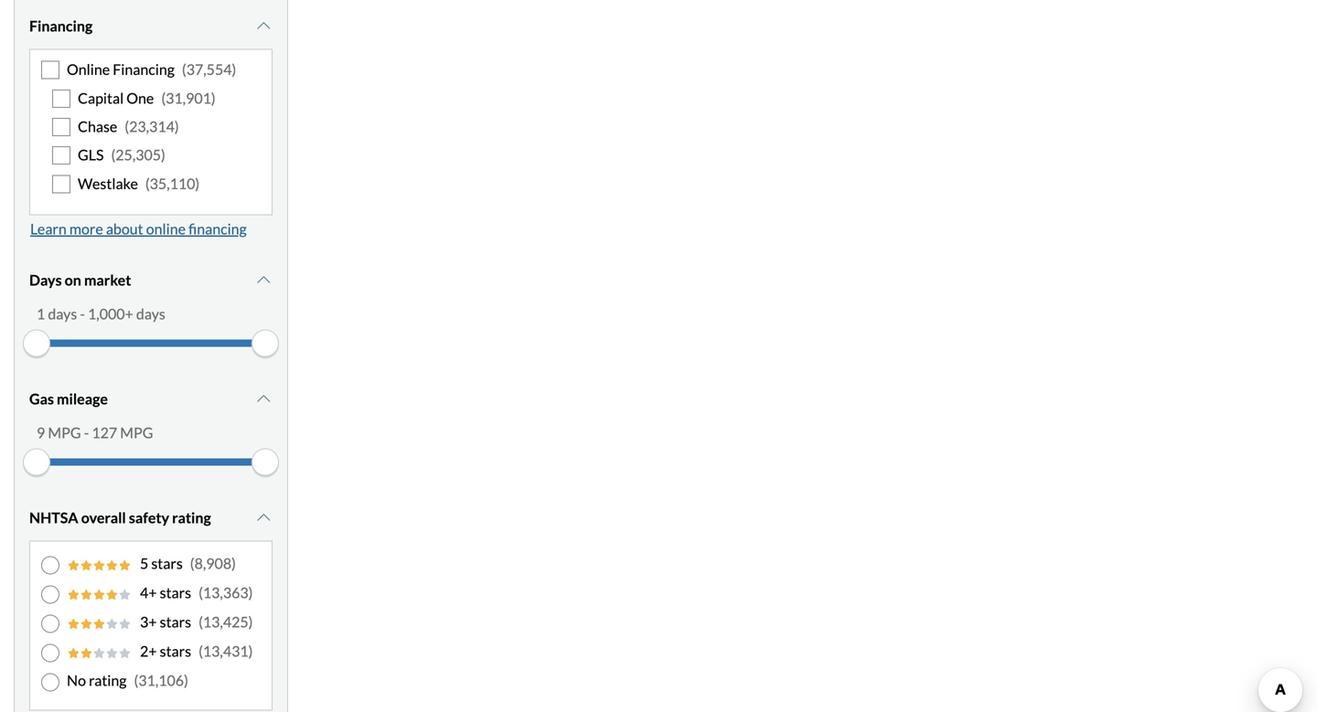 Task type: describe. For each thing, give the bounding box(es) containing it.
one
[[127, 89, 154, 107]]

about
[[106, 220, 143, 238]]

overall
[[81, 509, 126, 527]]

(25,305)
[[111, 146, 166, 164]]

(23,314)
[[125, 118, 179, 135]]

(13,431)
[[199, 643, 253, 661]]

chevron down image for nhtsa overall safety rating
[[255, 511, 273, 526]]

westlake
[[78, 175, 138, 193]]

9 mpg - 127 mpg
[[37, 424, 153, 442]]

(8,908)
[[190, 555, 236, 573]]

- for mpg
[[84, 424, 89, 442]]

5
[[140, 555, 149, 573]]

financing inside 'dropdown button'
[[29, 17, 93, 35]]

mileage
[[57, 390, 108, 408]]

learn more about online financing
[[30, 220, 247, 238]]

on
[[65, 271, 81, 289]]

learn more about online financing button
[[29, 216, 248, 243]]

gas mileage button
[[29, 377, 273, 422]]

9
[[37, 424, 45, 442]]

capital one (31,901)
[[78, 89, 216, 107]]

(35,110)
[[145, 175, 200, 193]]

financing button
[[29, 3, 273, 49]]

nhtsa overall safety rating button
[[29, 496, 273, 541]]

days on market button
[[29, 258, 273, 304]]

gls
[[78, 146, 104, 164]]

chase
[[78, 118, 117, 135]]

chevron down image for gas mileage
[[255, 392, 273, 407]]

chase (23,314)
[[78, 118, 179, 135]]

2+
[[140, 643, 157, 661]]

online
[[146, 220, 186, 238]]

online
[[67, 61, 110, 78]]

safety
[[129, 509, 169, 527]]

rating inside dropdown button
[[172, 509, 211, 527]]

1 mpg from the left
[[48, 424, 81, 442]]

learn
[[30, 220, 67, 238]]

5 stars
[[140, 555, 183, 573]]

1 days from the left
[[48, 305, 77, 323]]

- for days
[[80, 305, 85, 323]]



Task type: vqa. For each thing, say whether or not it's contained in the screenshot.
WE'RE
no



Task type: locate. For each thing, give the bounding box(es) containing it.
(31,106)
[[134, 672, 188, 690]]

nhtsa overall safety rating
[[29, 509, 211, 527]]

0 vertical spatial rating
[[172, 509, 211, 527]]

(37,554)
[[182, 61, 236, 78]]

chevron down image for days on market
[[255, 273, 273, 288]]

chevron down image inside days on market dropdown button
[[255, 273, 273, 288]]

3+
[[140, 614, 157, 632]]

-
[[80, 305, 85, 323], [84, 424, 89, 442]]

1 vertical spatial rating
[[89, 672, 127, 690]]

0 vertical spatial chevron down image
[[255, 392, 273, 407]]

rating
[[172, 509, 211, 527], [89, 672, 127, 690]]

financing
[[29, 17, 93, 35], [113, 61, 175, 78]]

4+ stars
[[140, 584, 191, 602]]

financing
[[189, 220, 247, 238]]

2 chevron down image from the top
[[255, 511, 273, 526]]

chevron down image inside nhtsa overall safety rating dropdown button
[[255, 511, 273, 526]]

1 vertical spatial chevron down image
[[255, 273, 273, 288]]

mpg right 127
[[120, 424, 153, 442]]

- left 127
[[84, 424, 89, 442]]

mpg right 9 at the bottom left
[[48, 424, 81, 442]]

stars for 4+ stars
[[160, 584, 191, 602]]

0 horizontal spatial rating
[[89, 672, 127, 690]]

0 horizontal spatial mpg
[[48, 424, 81, 442]]

(13,363)
[[199, 584, 253, 602]]

1 vertical spatial financing
[[113, 61, 175, 78]]

- left 1,000+
[[80, 305, 85, 323]]

stars for 5 stars
[[151, 555, 183, 573]]

chevron down image inside financing 'dropdown button'
[[255, 19, 273, 34]]

chevron down image
[[255, 19, 273, 34], [255, 273, 273, 288]]

1 chevron down image from the top
[[255, 392, 273, 407]]

stars right 3+
[[160, 614, 191, 632]]

2 chevron down image from the top
[[255, 273, 273, 288]]

days
[[29, 271, 62, 289]]

rating right the "safety"
[[172, 509, 211, 527]]

1 horizontal spatial rating
[[172, 509, 211, 527]]

gas mileage
[[29, 390, 108, 408]]

no
[[67, 672, 86, 690]]

1,000+
[[88, 305, 133, 323]]

2+ stars
[[140, 643, 191, 661]]

online financing (37,554)
[[67, 61, 236, 78]]

1 days - 1,000+ days
[[37, 305, 166, 323]]

0 horizontal spatial financing
[[29, 17, 93, 35]]

4+
[[140, 584, 157, 602]]

0 vertical spatial financing
[[29, 17, 93, 35]]

stars right 5
[[151, 555, 183, 573]]

0 horizontal spatial days
[[48, 305, 77, 323]]

1 vertical spatial -
[[84, 424, 89, 442]]

stars
[[151, 555, 183, 573], [160, 584, 191, 602], [160, 614, 191, 632], [160, 643, 191, 661]]

1 horizontal spatial days
[[136, 305, 166, 323]]

stars right the 4+
[[160, 584, 191, 602]]

no rating (31,106)
[[67, 672, 188, 690]]

1 horizontal spatial financing
[[113, 61, 175, 78]]

chevron down image inside gas mileage dropdown button
[[255, 392, 273, 407]]

(31,901)
[[161, 89, 216, 107]]

127
[[92, 424, 117, 442]]

days
[[48, 305, 77, 323], [136, 305, 166, 323]]

stars for 2+ stars
[[160, 643, 191, 661]]

1 chevron down image from the top
[[255, 19, 273, 34]]

capital
[[78, 89, 124, 107]]

0 vertical spatial chevron down image
[[255, 19, 273, 34]]

3+ stars
[[140, 614, 191, 632]]

1 vertical spatial chevron down image
[[255, 511, 273, 526]]

gls (25,305)
[[78, 146, 166, 164]]

2 days from the left
[[136, 305, 166, 323]]

chevron down image for financing
[[255, 19, 273, 34]]

gas
[[29, 390, 54, 408]]

financing up capital one (31,901)
[[113, 61, 175, 78]]

0 vertical spatial -
[[80, 305, 85, 323]]

days on market
[[29, 271, 131, 289]]

nhtsa
[[29, 509, 78, 527]]

westlake (35,110)
[[78, 175, 200, 193]]

mpg
[[48, 424, 81, 442], [120, 424, 153, 442]]

days down days on market dropdown button
[[136, 305, 166, 323]]

financing up online
[[29, 17, 93, 35]]

rating right no
[[89, 672, 127, 690]]

chevron down image
[[255, 392, 273, 407], [255, 511, 273, 526]]

stars right 2+
[[160, 643, 191, 661]]

(13,425)
[[199, 614, 253, 632]]

more
[[69, 220, 103, 238]]

1 horizontal spatial mpg
[[120, 424, 153, 442]]

market
[[84, 271, 131, 289]]

stars for 3+ stars
[[160, 614, 191, 632]]

days right 1
[[48, 305, 77, 323]]

1
[[37, 305, 45, 323]]

2 mpg from the left
[[120, 424, 153, 442]]



